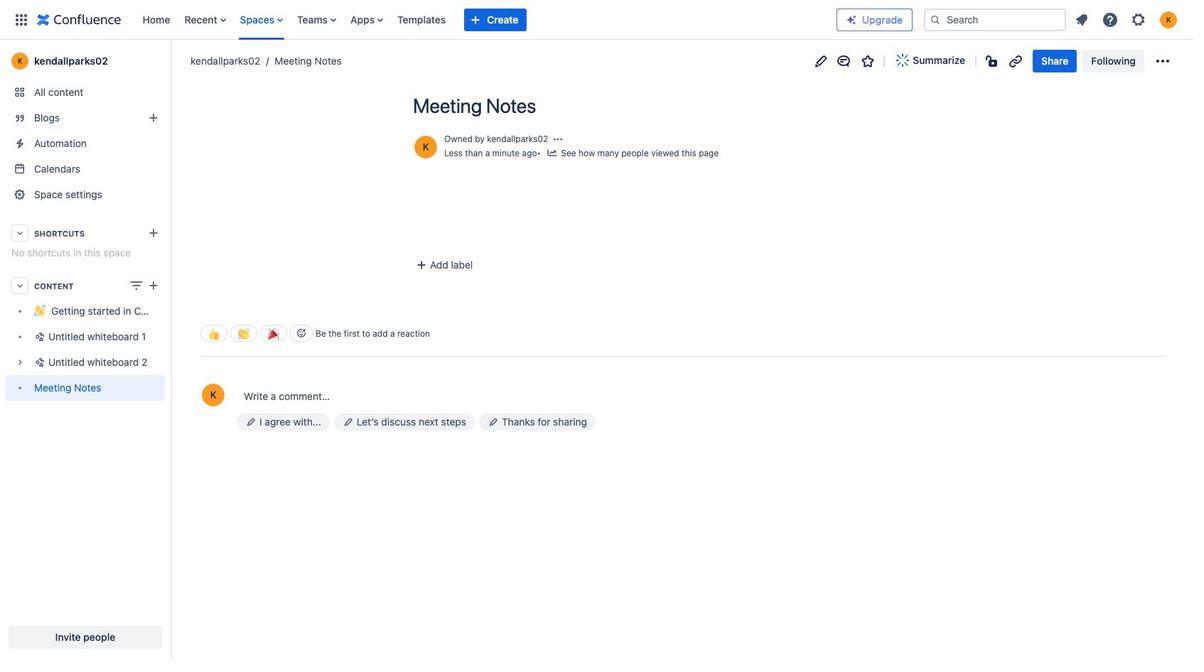 Task type: describe. For each thing, give the bounding box(es) containing it.
edit this page image
[[813, 52, 830, 69]]

1 vertical spatial copy link image
[[542, 97, 559, 114]]

more actions image
[[1154, 52, 1171, 69]]

add a comment suggestion image
[[342, 417, 354, 428]]

Search field
[[924, 8, 1066, 31]]

list for premium image
[[1069, 7, 1186, 32]]

thanks for sharing element
[[479, 414, 596, 431]]

more information about kendallparks02 image
[[413, 134, 439, 160]]

add shortcut image
[[145, 225, 162, 242]]

Add label text field
[[412, 258, 521, 273]]

no restrictions image
[[984, 52, 1001, 69]]

create image
[[145, 277, 162, 294]]

create a blog image
[[145, 109, 162, 127]]

settings icon image
[[1130, 11, 1147, 28]]

add reaction image
[[296, 328, 307, 339]]



Task type: locate. For each thing, give the bounding box(es) containing it.
:tada: image
[[268, 328, 279, 340], [268, 328, 279, 340]]

more information about kendallparks02 image
[[200, 383, 226, 408]]

0 horizontal spatial list
[[135, 0, 837, 39]]

let's discuss next steps element
[[334, 414, 475, 431]]

help icon image
[[1102, 11, 1119, 28]]

1 horizontal spatial copy link image
[[1007, 52, 1024, 69]]

1 horizontal spatial list
[[1069, 7, 1186, 32]]

copy link image up the manage page ownership image
[[542, 97, 559, 114]]

collapse sidebar image
[[155, 47, 186, 75]]

confluence image
[[37, 11, 121, 28], [37, 11, 121, 28]]

copy link image right "no restrictions" image
[[1007, 52, 1024, 69]]

0 vertical spatial copy link image
[[1007, 52, 1024, 69]]

1 add a comment suggestion image from the left
[[245, 417, 257, 428]]

manage page ownership image
[[552, 134, 564, 145]]

i agree with... element
[[237, 414, 330, 431]]

your profile and preferences image
[[1160, 11, 1177, 28]]

:clap: image
[[238, 328, 249, 340], [238, 328, 249, 340]]

tree inside 'space' "element"
[[6, 299, 165, 401]]

premium image
[[846, 14, 857, 25]]

1 horizontal spatial add a comment suggestion image
[[488, 417, 499, 428]]

add a comment suggestion image for i agree with... element
[[245, 417, 257, 428]]

0 horizontal spatial copy link image
[[542, 97, 559, 114]]

:thumbsup: image
[[208, 328, 220, 340], [208, 328, 220, 340]]

None search field
[[924, 8, 1066, 31]]

change view image
[[128, 277, 145, 294]]

banner
[[0, 0, 1194, 40]]

appswitcher icon image
[[13, 11, 30, 28]]

star image
[[859, 52, 877, 69]]

0 horizontal spatial add a comment suggestion image
[[245, 417, 257, 428]]

list for appswitcher icon
[[135, 0, 837, 39]]

global element
[[9, 0, 837, 39]]

search image
[[930, 14, 941, 25]]

copy link image
[[1007, 52, 1024, 69], [542, 97, 559, 114]]

list
[[135, 0, 837, 39], [1069, 7, 1186, 32]]

tree
[[6, 299, 165, 401]]

add a comment suggestion image for thanks for sharing element
[[488, 417, 499, 428]]

add a comment suggestion image
[[245, 417, 257, 428], [488, 417, 499, 428]]

add a comment suggestion image inside i agree with... element
[[245, 417, 257, 428]]

2 add a comment suggestion image from the left
[[488, 417, 499, 428]]

notification icon image
[[1073, 11, 1090, 28]]

space element
[[0, 40, 171, 660]]

add a comment suggestion image inside thanks for sharing element
[[488, 417, 499, 428]]



Task type: vqa. For each thing, say whether or not it's contained in the screenshot.
Collapse sidebar icon
yes



